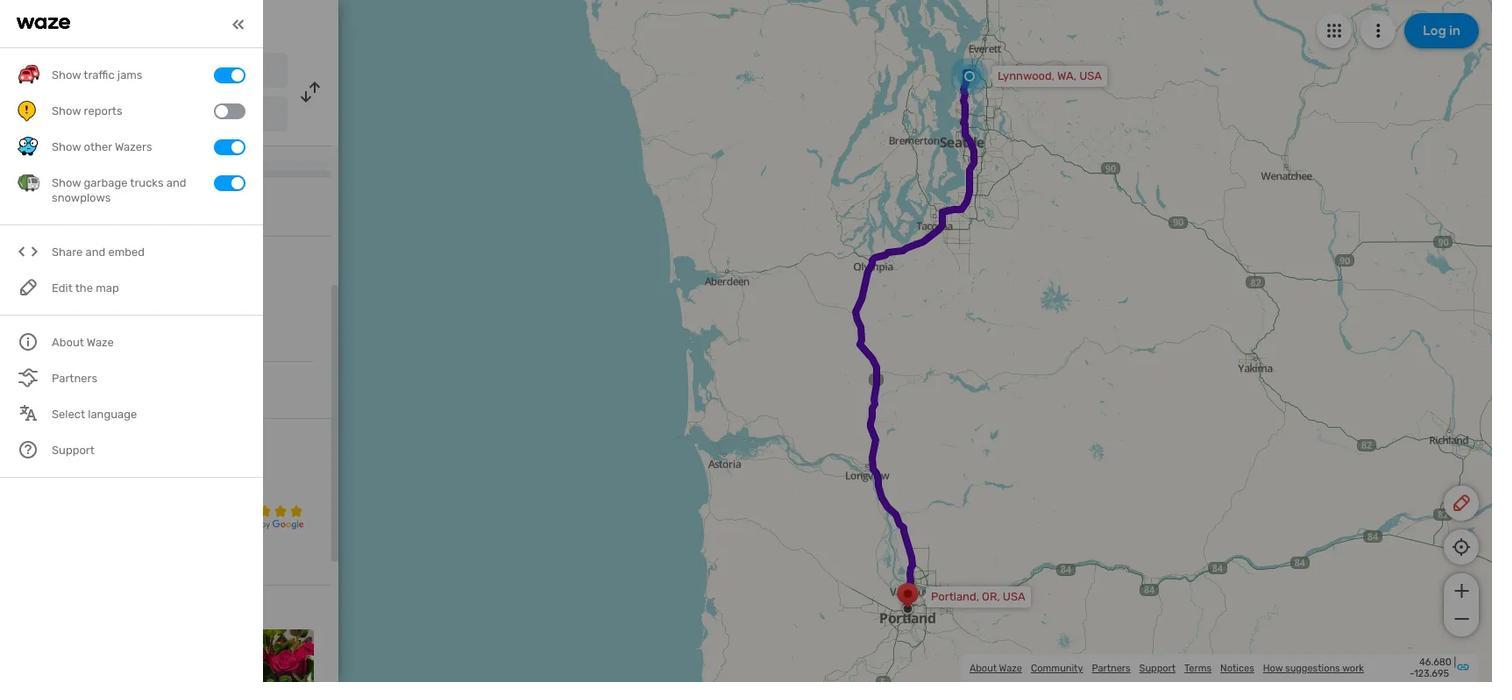 Task type: locate. For each thing, give the bounding box(es) containing it.
about waze link
[[970, 662, 1022, 674]]

0 horizontal spatial or,
[[119, 110, 136, 122]]

support link
[[1139, 662, 1176, 674]]

1 vertical spatial or,
[[982, 590, 1000, 603]]

driving
[[105, 14, 157, 33]]

0 horizontal spatial 5
[[18, 455, 25, 470]]

lynnwood wa, usa up portland or, usa
[[64, 64, 170, 79]]

190.1
[[49, 133, 75, 146]]

2 horizontal spatial wa,
[[1057, 69, 1077, 82]]

embed
[[108, 246, 145, 259]]

how
[[1263, 662, 1283, 674]]

5 inside '5 4 3'
[[18, 455, 25, 470]]

pencil image
[[1451, 493, 1472, 514]]

5
[[225, 446, 255, 504], [18, 455, 25, 470]]

or, inside portland or, usa
[[119, 110, 136, 122]]

review summary
[[18, 432, 115, 447]]

terms
[[1184, 662, 1212, 674]]

portland
[[64, 108, 113, 123]]

zoom in image
[[1450, 580, 1472, 601]]

wa, right "lynnwood,"
[[1057, 69, 1077, 82]]

community
[[1031, 662, 1083, 674]]

0 horizontal spatial wa,
[[18, 280, 38, 295]]

190.1 miles
[[49, 133, 110, 146]]

usa right portland in the left of the page
[[138, 110, 159, 122]]

123.695
[[1414, 668, 1449, 679]]

1 vertical spatial lynnwood wa, usa
[[18, 256, 105, 295]]

current location image
[[18, 60, 39, 81]]

46.680
[[1419, 657, 1451, 668]]

lynnwood up portland in the left of the page
[[64, 64, 122, 79]]

notices link
[[1220, 662, 1254, 674]]

and
[[85, 246, 105, 259]]

wa, down driving
[[128, 66, 146, 78]]

0 vertical spatial lynnwood wa, usa
[[64, 64, 170, 79]]

or, right portland in the left of the page
[[119, 110, 136, 122]]

0 vertical spatial or,
[[119, 110, 136, 122]]

www.ci.lynnwood.wa.us
[[53, 382, 189, 397]]

1 horizontal spatial 5
[[225, 446, 255, 504]]

0 vertical spatial lynnwood
[[64, 64, 122, 79]]

lynnwood left embed
[[18, 256, 105, 277]]

1 horizontal spatial or,
[[982, 590, 1000, 603]]

computer image
[[18, 380, 39, 401]]

lynnwood wa, usa left embed
[[18, 256, 105, 295]]

portland, or, usa
[[931, 590, 1025, 603]]

directions
[[161, 14, 234, 33]]

image 4 of lynnwood, lynnwood image
[[242, 630, 314, 682]]

-
[[1410, 668, 1414, 679]]

usa down the 'share'
[[41, 280, 66, 295]]

wa,
[[128, 66, 146, 78], [1057, 69, 1077, 82], [18, 280, 38, 295]]

or,
[[119, 110, 136, 122], [982, 590, 1000, 603]]

or, right portland,
[[982, 590, 1000, 603]]

link image
[[1456, 660, 1470, 674]]

|
[[1454, 657, 1456, 668]]

46.680 | -123.695
[[1410, 657, 1456, 679]]

lynnwood wa, usa
[[64, 64, 170, 79], [18, 256, 105, 295]]

about
[[970, 662, 997, 674]]

wa, down the code icon
[[18, 280, 38, 295]]

usa
[[149, 66, 170, 78], [1079, 69, 1102, 82], [138, 110, 159, 122], [41, 280, 66, 295], [1003, 590, 1025, 603]]

support
[[1139, 662, 1176, 674]]

lynnwood
[[64, 64, 122, 79], [18, 256, 105, 277]]



Task type: describe. For each thing, give the bounding box(es) containing it.
miles
[[78, 133, 110, 146]]

usa right portland,
[[1003, 590, 1025, 603]]

portland or, usa
[[64, 108, 159, 123]]

usa down driving directions
[[149, 66, 170, 78]]

zoom out image
[[1450, 608, 1472, 629]]

suggestions
[[1285, 662, 1340, 674]]

driving directions
[[105, 14, 234, 33]]

summary
[[61, 432, 115, 447]]

3
[[18, 483, 25, 498]]

notices
[[1220, 662, 1254, 674]]

usa right "lynnwood,"
[[1079, 69, 1102, 82]]

code image
[[18, 241, 39, 263]]

4
[[18, 469, 25, 484]]

waze
[[999, 662, 1022, 674]]

partners
[[1092, 662, 1131, 674]]

review
[[18, 432, 58, 447]]

work
[[1342, 662, 1364, 674]]

community link
[[1031, 662, 1083, 674]]

5 4 3
[[18, 455, 25, 498]]

partners link
[[1092, 662, 1131, 674]]

usa inside portland or, usa
[[138, 110, 159, 122]]

5 for 5
[[225, 446, 255, 504]]

share
[[52, 246, 83, 259]]

share and embed link
[[18, 234, 245, 270]]

lynnwood,
[[998, 69, 1055, 82]]

location image
[[18, 103, 39, 124]]

lynnwood, wa, usa
[[998, 69, 1102, 82]]

share and embed
[[52, 246, 145, 259]]

1 vertical spatial lynnwood
[[18, 256, 105, 277]]

how suggestions work link
[[1263, 662, 1364, 674]]

portland,
[[931, 590, 979, 603]]

or, for portland
[[119, 110, 136, 122]]

about waze community partners support terms notices how suggestions work
[[970, 662, 1364, 674]]

or, for portland,
[[982, 590, 1000, 603]]

5 for 5 4 3
[[18, 455, 25, 470]]

terms link
[[1184, 662, 1212, 674]]

1 horizontal spatial wa,
[[128, 66, 146, 78]]



Task type: vqa. For each thing, say whether or not it's contained in the screenshot.
00:00 - 00:00 for Tuesday
no



